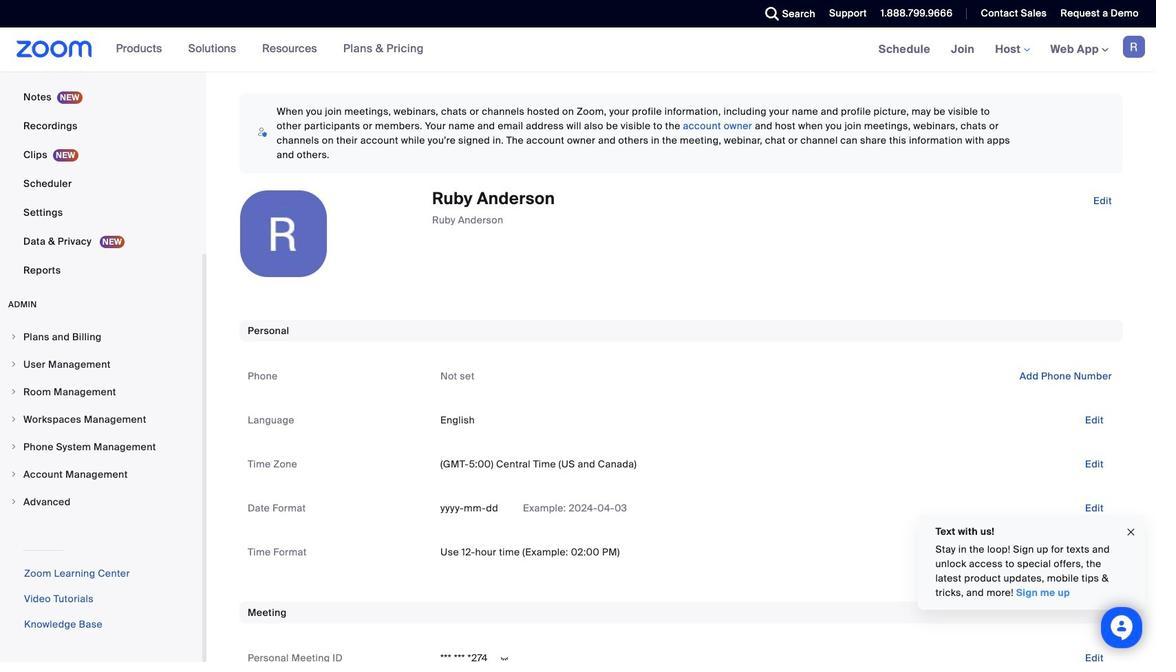 Task type: describe. For each thing, give the bounding box(es) containing it.
1 right image from the top
[[10, 333, 18, 341]]

product information navigation
[[106, 28, 434, 72]]

meetings navigation
[[868, 28, 1156, 72]]

profile picture image
[[1123, 36, 1145, 58]]

admin menu menu
[[0, 324, 202, 517]]

close image
[[1125, 525, 1136, 541]]

2 right image from the top
[[10, 361, 18, 369]]

1 right image from the top
[[10, 443, 18, 451]]

user photo image
[[240, 191, 327, 277]]

zoom logo image
[[17, 41, 92, 58]]

4 right image from the top
[[10, 416, 18, 424]]

5 menu item from the top
[[0, 434, 202, 460]]

5 right image from the top
[[10, 471, 18, 479]]

4 menu item from the top
[[0, 407, 202, 433]]



Task type: locate. For each thing, give the bounding box(es) containing it.
6 menu item from the top
[[0, 462, 202, 488]]

7 menu item from the top
[[0, 489, 202, 516]]

2 right image from the top
[[10, 498, 18, 507]]

personal menu menu
[[0, 0, 202, 286]]

3 right image from the top
[[10, 388, 18, 396]]

right image
[[10, 333, 18, 341], [10, 361, 18, 369], [10, 388, 18, 396], [10, 416, 18, 424], [10, 471, 18, 479]]

2 menu item from the top
[[0, 352, 202, 378]]

3 menu item from the top
[[0, 379, 202, 405]]

banner
[[0, 28, 1156, 72]]

show personal meeting id image
[[493, 653, 515, 663]]

right image
[[10, 443, 18, 451], [10, 498, 18, 507]]

1 menu item from the top
[[0, 324, 202, 350]]

1 vertical spatial right image
[[10, 498, 18, 507]]

menu item
[[0, 324, 202, 350], [0, 352, 202, 378], [0, 379, 202, 405], [0, 407, 202, 433], [0, 434, 202, 460], [0, 462, 202, 488], [0, 489, 202, 516]]

edit user photo image
[[273, 228, 295, 240]]

0 vertical spatial right image
[[10, 443, 18, 451]]



Task type: vqa. For each thing, say whether or not it's contained in the screenshot.
right image corresponding to 5th menu item
yes



